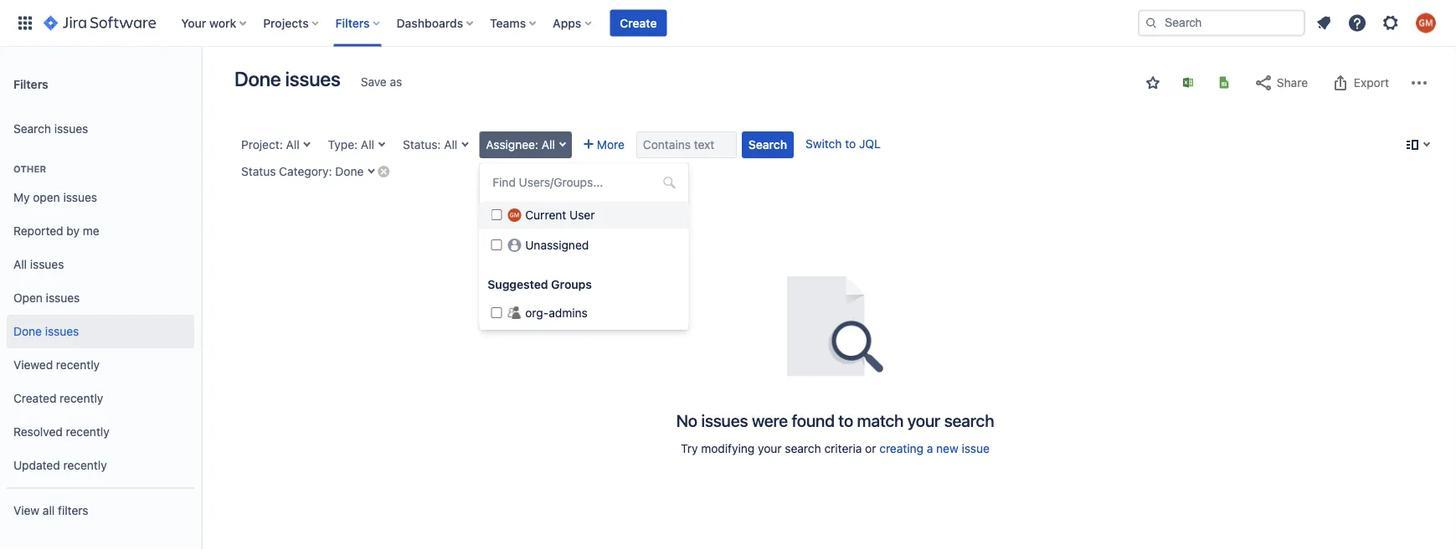 Task type: describe. For each thing, give the bounding box(es) containing it.
found
[[792, 410, 835, 430]]

a
[[927, 442, 933, 456]]

projects button
[[258, 10, 326, 36]]

switch to jql
[[806, 137, 881, 151]]

my
[[13, 191, 30, 204]]

view all filters link
[[7, 494, 194, 528]]

1 vertical spatial to
[[839, 410, 854, 430]]

apps button
[[548, 10, 598, 36]]

issues inside search issues link
[[54, 122, 88, 136]]

modifying
[[701, 442, 755, 456]]

criteria
[[825, 442, 862, 456]]

appswitcher icon image
[[15, 13, 35, 33]]

notifications image
[[1314, 13, 1334, 33]]

groups
[[551, 278, 592, 291]]

teams button
[[485, 10, 543, 36]]

other
[[13, 164, 46, 175]]

resolved recently link
[[7, 415, 194, 449]]

my open issues link
[[7, 181, 194, 214]]

try modifying your search criteria or creating a new issue
[[681, 442, 990, 456]]

reported by me link
[[7, 214, 194, 248]]

resolved recently
[[13, 425, 110, 439]]

category:
[[279, 165, 332, 178]]

more
[[597, 138, 625, 152]]

save as button
[[352, 69, 411, 95]]

creating
[[880, 442, 924, 456]]

recently for updated recently
[[63, 459, 107, 472]]

or
[[865, 442, 877, 456]]

viewed recently link
[[7, 348, 194, 382]]

open in google sheets image
[[1218, 76, 1231, 89]]

search button
[[742, 132, 794, 158]]

0 horizontal spatial filters
[[13, 77, 48, 91]]

open
[[33, 191, 60, 204]]

done issues link
[[7, 315, 194, 348]]

Find Users/Groups... field
[[488, 171, 680, 194]]

viewed
[[13, 358, 53, 372]]

suggested groups
[[488, 278, 592, 291]]

org-admins
[[525, 306, 588, 320]]

were
[[752, 410, 788, 430]]

updated recently
[[13, 459, 107, 472]]

your profile and settings image
[[1416, 13, 1436, 33]]

all for status: all
[[444, 138, 458, 152]]

resolved
[[13, 425, 63, 439]]

try
[[681, 442, 698, 456]]

no
[[676, 410, 698, 430]]

type:
[[328, 138, 358, 152]]

help image
[[1348, 13, 1368, 33]]

issue
[[962, 442, 990, 456]]

filters button
[[331, 10, 387, 36]]

as
[[390, 75, 402, 89]]

reported
[[13, 224, 63, 238]]

save
[[361, 75, 387, 89]]

your work button
[[176, 10, 253, 36]]

dashboards button
[[392, 10, 480, 36]]

recently for resolved recently
[[66, 425, 110, 439]]

filters
[[58, 504, 88, 518]]

switch to jql link
[[806, 137, 881, 151]]

by
[[66, 224, 80, 238]]

all for assignee: all
[[542, 138, 555, 152]]

org-
[[525, 306, 549, 320]]

1 vertical spatial your
[[758, 442, 782, 456]]

recently for viewed recently
[[56, 358, 100, 372]]

status: all
[[403, 138, 458, 152]]

reported by me
[[13, 224, 99, 238]]

all for type: all
[[361, 138, 374, 152]]

share link
[[1245, 70, 1317, 96]]

view
[[13, 504, 39, 518]]

current
[[525, 208, 566, 222]]

default image
[[663, 176, 676, 189]]

export
[[1354, 76, 1390, 90]]

primary element
[[10, 0, 1138, 46]]

teams
[[490, 16, 526, 30]]

no issues were found to match your search
[[676, 410, 995, 430]]

created recently
[[13, 392, 103, 405]]

assignee:
[[486, 138, 539, 152]]

open in microsoft excel image
[[1182, 76, 1195, 89]]

all inside 'all issues' link
[[13, 258, 27, 271]]

all for project: all
[[286, 138, 300, 152]]

me
[[83, 224, 99, 238]]

admins
[[549, 306, 588, 320]]

creating a new issue link
[[880, 442, 990, 456]]

unassigned
[[525, 238, 589, 252]]

issues inside done issues link
[[45, 325, 79, 338]]

all
[[43, 504, 55, 518]]

apps
[[553, 16, 582, 30]]



Task type: locate. For each thing, give the bounding box(es) containing it.
your up a
[[908, 410, 941, 430]]

0 horizontal spatial search
[[13, 122, 51, 136]]

done down type: all
[[335, 165, 364, 178]]

search issues
[[13, 122, 88, 136]]

user
[[570, 208, 595, 222]]

1 horizontal spatial filters
[[336, 16, 370, 30]]

settings image
[[1381, 13, 1401, 33]]

2 horizontal spatial done
[[335, 165, 364, 178]]

remove criteria image
[[377, 165, 391, 178]]

done down open
[[13, 325, 42, 338]]

your
[[181, 16, 206, 30]]

recently for created recently
[[60, 392, 103, 405]]

filters up search issues
[[13, 77, 48, 91]]

0 vertical spatial search
[[13, 122, 51, 136]]

filters right projects dropdown button
[[336, 16, 370, 30]]

done inside other "group"
[[13, 325, 42, 338]]

assignee: all
[[486, 138, 555, 152]]

search
[[13, 122, 51, 136], [749, 138, 787, 152]]

status
[[241, 165, 276, 178]]

0 horizontal spatial done issues
[[13, 325, 79, 338]]

save as
[[361, 75, 402, 89]]

done issues down open issues
[[13, 325, 79, 338]]

view all filters
[[13, 504, 88, 518]]

0 horizontal spatial done
[[13, 325, 42, 338]]

search for search issues
[[13, 122, 51, 136]]

0 vertical spatial search
[[945, 410, 995, 430]]

work
[[209, 16, 236, 30]]

all
[[286, 138, 300, 152], [361, 138, 374, 152], [444, 138, 458, 152], [542, 138, 555, 152], [13, 258, 27, 271]]

updated recently link
[[7, 449, 194, 482]]

share
[[1277, 76, 1308, 90]]

Search field
[[1138, 10, 1306, 36]]

create button
[[610, 10, 667, 36]]

0 horizontal spatial your
[[758, 442, 782, 456]]

all right the status:
[[444, 138, 458, 152]]

open issues
[[13, 291, 80, 305]]

None checkbox
[[491, 209, 502, 220], [491, 240, 502, 250], [491, 209, 502, 220], [491, 240, 502, 250]]

recently down 'created recently' link
[[66, 425, 110, 439]]

projects
[[263, 16, 309, 30]]

issues inside the my open issues link
[[63, 191, 97, 204]]

2 vertical spatial done
[[13, 325, 42, 338]]

issues inside open issues link
[[46, 291, 80, 305]]

my open issues
[[13, 191, 97, 204]]

search down found
[[785, 442, 821, 456]]

project:
[[241, 138, 283, 152]]

all right assignee:
[[542, 138, 555, 152]]

Search issues using keywords text field
[[637, 132, 737, 158]]

None checkbox
[[491, 307, 502, 318]]

status category: done
[[241, 165, 364, 178]]

done issues down projects dropdown button
[[235, 67, 341, 90]]

to up criteria
[[839, 410, 854, 430]]

0 vertical spatial done issues
[[235, 67, 341, 90]]

match
[[857, 410, 904, 430]]

all issues link
[[7, 248, 194, 281]]

small image
[[1147, 76, 1160, 90]]

current user
[[525, 208, 595, 222]]

search issues link
[[7, 112, 194, 146]]

other group
[[7, 146, 194, 487]]

your work
[[181, 16, 236, 30]]

0 vertical spatial your
[[908, 410, 941, 430]]

0 vertical spatial to
[[845, 137, 856, 151]]

search up issue
[[945, 410, 995, 430]]

dashboards
[[397, 16, 463, 30]]

done right sidebar navigation icon
[[235, 67, 281, 90]]

1 horizontal spatial done
[[235, 67, 281, 90]]

1 vertical spatial done
[[335, 165, 364, 178]]

1 vertical spatial filters
[[13, 77, 48, 91]]

open
[[13, 291, 43, 305]]

0 vertical spatial filters
[[336, 16, 370, 30]]

switch
[[806, 137, 842, 151]]

create
[[620, 16, 657, 30]]

1 horizontal spatial done issues
[[235, 67, 341, 90]]

1 vertical spatial done issues
[[13, 325, 79, 338]]

all issues
[[13, 258, 64, 271]]

search image
[[1145, 16, 1158, 30]]

suggested
[[488, 278, 548, 291]]

issues inside 'all issues' link
[[30, 258, 64, 271]]

project: all
[[241, 138, 300, 152]]

filters
[[336, 16, 370, 30], [13, 77, 48, 91]]

0 horizontal spatial search
[[785, 442, 821, 456]]

open issues link
[[7, 281, 194, 315]]

1 horizontal spatial your
[[908, 410, 941, 430]]

banner
[[0, 0, 1457, 47]]

status:
[[403, 138, 441, 152]]

jql
[[859, 137, 881, 151]]

sidebar navigation image
[[183, 67, 219, 101]]

updated
[[13, 459, 60, 472]]

your down were
[[758, 442, 782, 456]]

new
[[937, 442, 959, 456]]

export button
[[1323, 70, 1398, 96]]

jira software image
[[44, 13, 156, 33], [44, 13, 156, 33]]

your
[[908, 410, 941, 430], [758, 442, 782, 456]]

done issues
[[235, 67, 341, 90], [13, 325, 79, 338]]

type: all
[[328, 138, 374, 152]]

search up other
[[13, 122, 51, 136]]

banner containing your work
[[0, 0, 1457, 47]]

search inside "button"
[[749, 138, 787, 152]]

done issues inside done issues link
[[13, 325, 79, 338]]

to left jql
[[845, 137, 856, 151]]

more button
[[577, 132, 631, 158]]

to
[[845, 137, 856, 151], [839, 410, 854, 430]]

recently down viewed recently link
[[60, 392, 103, 405]]

recently
[[56, 358, 100, 372], [60, 392, 103, 405], [66, 425, 110, 439], [63, 459, 107, 472]]

viewed recently
[[13, 358, 100, 372]]

recently up created recently
[[56, 358, 100, 372]]

all up the status category: done
[[286, 138, 300, 152]]

done
[[235, 67, 281, 90], [335, 165, 364, 178], [13, 325, 42, 338]]

created
[[13, 392, 56, 405]]

created recently link
[[7, 382, 194, 415]]

search left switch
[[749, 138, 787, 152]]

search for search
[[749, 138, 787, 152]]

0 vertical spatial done
[[235, 67, 281, 90]]

1 horizontal spatial search
[[749, 138, 787, 152]]

issues
[[285, 67, 341, 90], [54, 122, 88, 136], [63, 191, 97, 204], [30, 258, 64, 271], [46, 291, 80, 305], [45, 325, 79, 338], [701, 410, 748, 430]]

filters inside popup button
[[336, 16, 370, 30]]

1 vertical spatial search
[[785, 442, 821, 456]]

all up open
[[13, 258, 27, 271]]

all right type: at the top left of page
[[361, 138, 374, 152]]

1 vertical spatial search
[[749, 138, 787, 152]]

1 horizontal spatial search
[[945, 410, 995, 430]]

recently down resolved recently link
[[63, 459, 107, 472]]



Task type: vqa. For each thing, say whether or not it's contained in the screenshot.
the right content
no



